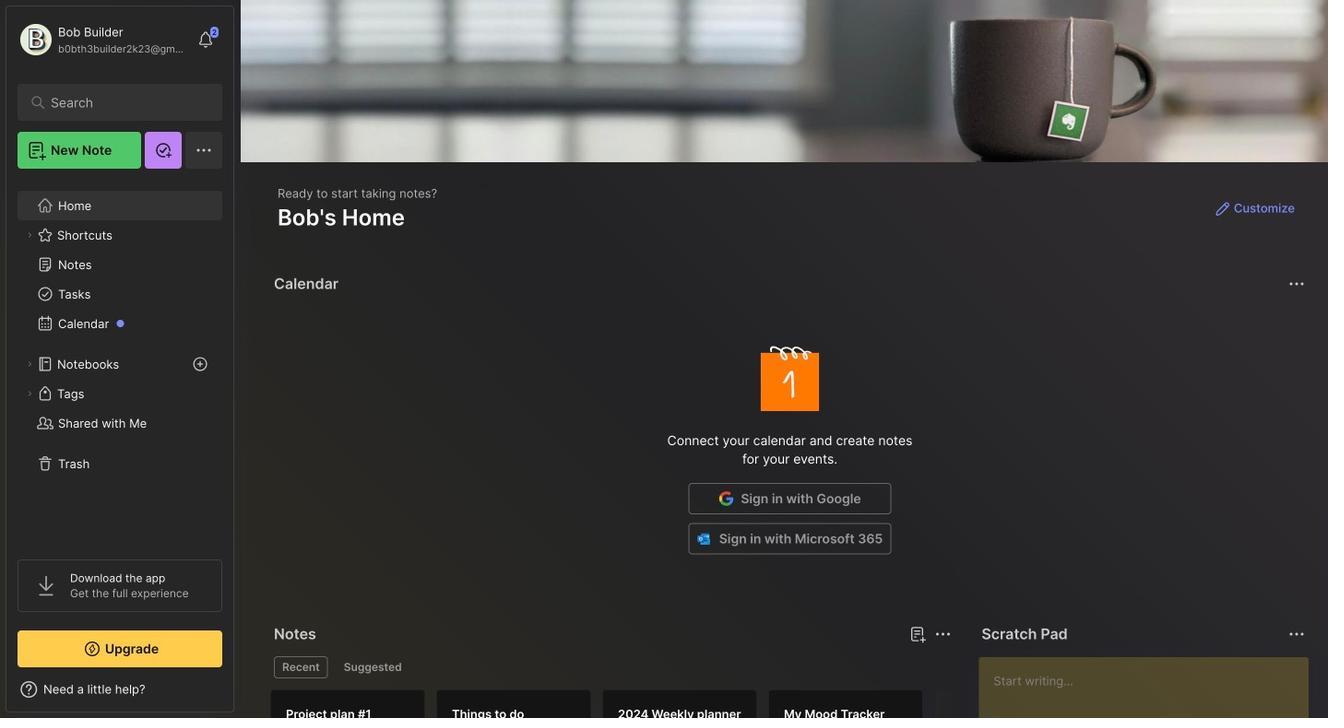 Task type: locate. For each thing, give the bounding box(es) containing it.
tree inside main element
[[6, 180, 233, 543]]

tab
[[274, 657, 328, 679], [336, 657, 410, 679]]

Search text field
[[51, 94, 198, 112]]

row group
[[270, 690, 1101, 719]]

1 horizontal spatial tab
[[336, 657, 410, 679]]

Account field
[[18, 21, 188, 58]]

tree
[[6, 180, 233, 543]]

more actions image
[[1286, 273, 1308, 295]]

0 horizontal spatial tab
[[274, 657, 328, 679]]

2 tab from the left
[[336, 657, 410, 679]]

None search field
[[51, 91, 198, 113]]

expand notebooks image
[[24, 359, 35, 370]]

none search field inside main element
[[51, 91, 198, 113]]

tab list
[[274, 657, 949, 679]]

Start writing… text field
[[994, 658, 1308, 719]]

expand tags image
[[24, 388, 35, 400]]



Task type: describe. For each thing, give the bounding box(es) containing it.
main element
[[0, 0, 240, 719]]

click to collapse image
[[233, 685, 247, 707]]

WHAT'S NEW field
[[6, 675, 233, 705]]

1 tab from the left
[[274, 657, 328, 679]]

More actions field
[[1284, 271, 1310, 297]]



Task type: vqa. For each thing, say whether or not it's contained in the screenshot.
TAB LIST
yes



